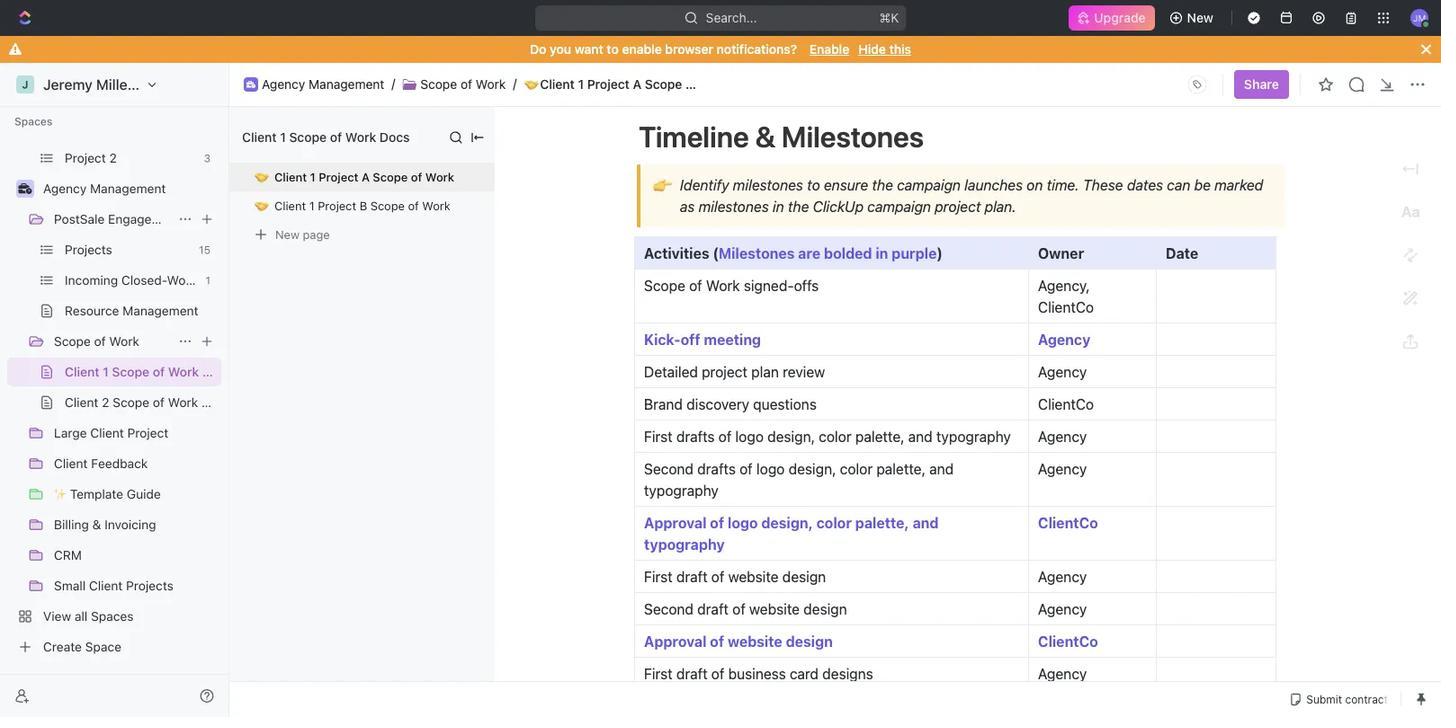 Task type: locate. For each thing, give the bounding box(es) containing it.
2 second from the top
[[644, 601, 694, 618]]

🤝 button for 🤝 client 1 project b scope of work
[[253, 199, 274, 213]]

0 vertical spatial 🤝 button
[[253, 170, 274, 184]]

2 first from the top
[[644, 569, 673, 586]]

share
[[1244, 77, 1279, 92]]

project down the client 2 scope of work docs link
[[127, 426, 168, 441]]

agency management link right business time image
[[262, 77, 384, 92]]

large client project link
[[54, 419, 218, 448]]

color down first drafts of logo design, color palette, and typography
[[840, 461, 873, 478]]

draft for first draft of business card designs
[[676, 666, 708, 683]]

to inside identify milestones to ensure the campaign launches on time. these dates can be marked as milestones in the clickup campaign project plan.
[[807, 177, 820, 194]]

drafts inside second drafts of logo design, color palette, and typography
[[697, 461, 736, 478]]

off
[[681, 331, 700, 349]]

second down brand
[[644, 461, 694, 478]]

the
[[872, 177, 893, 194], [788, 198, 809, 215]]

discovery
[[687, 396, 749, 413]]

new up dropdown menu icon
[[1187, 10, 1214, 25]]

1 horizontal spatial agency management
[[262, 77, 384, 92]]

0 vertical spatial draft
[[676, 569, 708, 586]]

designs
[[822, 666, 873, 683]]

1 vertical spatial website
[[749, 601, 800, 618]]

1 horizontal spatial &
[[755, 120, 775, 154]]

0 horizontal spatial the
[[788, 198, 809, 215]]

spaces down small client projects
[[91, 609, 134, 624]]

approval up first draft of website design
[[644, 515, 707, 532]]

0 vertical spatial second
[[644, 461, 694, 478]]

2 approval from the top
[[644, 634, 707, 651]]

of
[[461, 77, 472, 92], [686, 77, 698, 92], [330, 130, 342, 145], [411, 170, 422, 184], [408, 199, 419, 213], [689, 278, 702, 295], [94, 334, 106, 349], [153, 365, 165, 380], [153, 395, 165, 410], [718, 429, 732, 446], [740, 461, 753, 478], [710, 515, 724, 532], [711, 569, 724, 586], [732, 601, 746, 618], [710, 634, 724, 651], [711, 666, 724, 683]]

sidebar navigation
[[0, 0, 233, 718]]

0 vertical spatial design
[[782, 569, 826, 586]]

projects link up 'project 2' link
[[54, 83, 171, 112]]

view
[[43, 609, 71, 624]]

approval for approval of website design
[[644, 634, 707, 651]]

detailed
[[644, 364, 698, 381]]

0 horizontal spatial 🤝 client 1 project a scope of work
[[254, 170, 454, 184]]

&
[[755, 120, 775, 154], [92, 518, 101, 533]]

milestones down "identify"
[[699, 198, 769, 215]]

draft down first draft of website design
[[697, 601, 729, 618]]

0 vertical spatial approval
[[644, 515, 707, 532]]

🤝 client 1 project a scope of work down the "enable"
[[524, 77, 732, 92]]

draft for second draft of website design
[[697, 601, 729, 618]]

2 for project
[[109, 151, 117, 166]]

0 vertical spatial agency management
[[262, 77, 384, 92]]

1 first from the top
[[644, 429, 673, 446]]

1 vertical spatial drafts
[[697, 461, 736, 478]]

approval down second draft of website design at bottom
[[644, 634, 707, 651]]

project
[[587, 77, 630, 92], [65, 151, 106, 166], [319, 170, 358, 184], [318, 199, 356, 213], [127, 426, 168, 441]]

1 vertical spatial new
[[275, 228, 299, 242]]

logo up first draft of website design
[[728, 515, 758, 532]]

0 vertical spatial typography
[[936, 429, 1011, 446]]

in
[[773, 198, 784, 215], [876, 245, 888, 262]]

0 vertical spatial a
[[633, 77, 641, 92]]

agency management inside sidebar navigation
[[43, 181, 166, 196]]

small client projects link
[[54, 572, 218, 601]]

logo inside second drafts of logo design, color palette, and typography
[[756, 461, 785, 478]]

1 horizontal spatial a
[[633, 77, 641, 92]]

0 vertical spatial spaces
[[14, 115, 53, 128]]

second inside second drafts of logo design, color palette, and typography
[[644, 461, 694, 478]]

drafts
[[676, 429, 715, 446], [697, 461, 736, 478]]

1 vertical spatial to
[[807, 177, 820, 194]]

tara shultz's workspace, , element
[[16, 76, 34, 94]]

1 horizontal spatial spaces
[[91, 609, 134, 624]]

2 up "large client project"
[[102, 395, 109, 410]]

1 vertical spatial agency management link
[[43, 175, 218, 203]]

1 horizontal spatial client 1 scope of work docs
[[242, 130, 410, 145]]

0 horizontal spatial agency management
[[43, 181, 166, 196]]

client 1 scope of work docs link
[[65, 358, 233, 387]]

website up second draft of website design at bottom
[[728, 569, 779, 586]]

1 horizontal spatial project
[[935, 198, 981, 215]]

agency for first draft of website design
[[1038, 569, 1087, 586]]

0 vertical spatial project
[[935, 198, 981, 215]]

design
[[782, 569, 826, 586], [804, 601, 847, 618], [786, 634, 833, 651]]

milestones up the ensure
[[782, 120, 924, 154]]

first
[[644, 429, 673, 446], [644, 569, 673, 586], [644, 666, 673, 683]]

projects link down postsale engagements link
[[65, 236, 192, 264]]

1 vertical spatial logo
[[756, 461, 785, 478]]

approval for approval of logo design, color palette, and typography
[[644, 515, 707, 532]]

design, for first
[[767, 429, 815, 446]]

docs up "🤝 client 1 project b scope of work"
[[380, 130, 410, 145]]

& right billing
[[92, 518, 101, 533]]

design, down second drafts of logo design, color palette, and typography
[[761, 515, 813, 532]]

drafts for second
[[697, 461, 736, 478]]

project up postsale
[[65, 151, 106, 166]]

date
[[1166, 245, 1198, 262]]

0 horizontal spatial scope of work
[[54, 334, 139, 349]]

palette, inside approval of logo design, color palette, and typography
[[855, 515, 909, 532]]

are
[[798, 245, 821, 262]]

0 vertical spatial milestones
[[782, 120, 924, 154]]

2 vertical spatial management
[[123, 304, 198, 318]]

1 approval from the top
[[644, 515, 707, 532]]

agency
[[262, 77, 305, 92], [43, 181, 87, 196], [1038, 331, 1091, 349], [1038, 364, 1087, 381], [1038, 429, 1087, 446], [1038, 461, 1087, 478], [1038, 569, 1087, 586], [1038, 601, 1087, 618], [1038, 666, 1087, 683]]

create space link
[[7, 633, 218, 662]]

agency management down project 2
[[43, 181, 166, 196]]

docs for the client 2 scope of work docs link
[[201, 395, 231, 410]]

4 clientco from the top
[[1038, 634, 1098, 651]]

tree containing projects
[[7, 22, 233, 662]]

15
[[199, 244, 210, 256]]

2 vertical spatial first
[[644, 666, 673, 683]]

crm link
[[54, 542, 218, 570]]

1 horizontal spatial in
[[876, 245, 888, 262]]

new
[[1187, 10, 1214, 25], [275, 228, 299, 242]]

0 vertical spatial agency management link
[[262, 77, 384, 92]]

to right want
[[607, 42, 619, 57]]

approval inside approval of logo design, color palette, and typography
[[644, 515, 707, 532]]

project inside identify milestones to ensure the campaign launches on time. these dates can be marked as milestones in the clickup campaign project plan.
[[935, 198, 981, 215]]

1 vertical spatial management
[[90, 181, 166, 196]]

1 vertical spatial palette,
[[876, 461, 926, 478]]

approval
[[644, 515, 707, 532], [644, 634, 707, 651]]

engagements
[[108, 212, 187, 227]]

new inside button
[[1187, 10, 1214, 25]]

the right the ensure
[[872, 177, 893, 194]]

project down launches
[[935, 198, 981, 215]]

work
[[476, 77, 506, 92], [701, 77, 732, 92], [345, 130, 376, 145], [425, 170, 454, 184], [422, 199, 450, 213], [706, 278, 740, 295], [109, 334, 139, 349], [168, 365, 199, 380], [168, 395, 198, 410]]

1 vertical spatial milestones
[[719, 245, 795, 262]]

1 horizontal spatial agency management link
[[262, 77, 384, 92]]

milestones
[[782, 120, 924, 154], [719, 245, 795, 262]]

1 vertical spatial scope of work link
[[54, 327, 171, 356]]

docs up client 2 scope of work docs
[[202, 365, 233, 380]]

agency inside tree
[[43, 181, 87, 196]]

design, down questions
[[767, 429, 815, 446]]

drafts for first
[[676, 429, 715, 446]]

the left clickup
[[788, 198, 809, 215]]

billing & invoicing link
[[54, 511, 218, 540]]

🤝 button for 🤝 client 1 project a scope of work
[[253, 170, 274, 184]]

🤝 button
[[253, 170, 274, 184], [253, 199, 274, 213]]

agency,
[[1038, 278, 1090, 295]]

design, down first drafts of logo design, color palette, and typography
[[789, 461, 836, 478]]

clientco for approval of logo design, color palette, and typography
[[1038, 515, 1098, 532]]

)
[[937, 245, 943, 262]]

spaces down j on the top of the page
[[14, 115, 53, 128]]

design, inside approval of logo design, color palette, and typography
[[761, 515, 813, 532]]

agency management link down 'project 2' link
[[43, 175, 218, 203]]

postsale
[[54, 212, 105, 227]]

1 vertical spatial 2
[[102, 395, 109, 410]]

logo down brand discovery questions
[[735, 429, 764, 446]]

project inside 'project 2' link
[[65, 151, 106, 166]]

in left purple
[[876, 245, 888, 262]]

second down first draft of website design
[[644, 601, 694, 618]]

& inside tree
[[92, 518, 101, 533]]

1 vertical spatial docs
[[202, 365, 233, 380]]

0 horizontal spatial project
[[702, 364, 748, 381]]

✨ template guide link
[[54, 480, 218, 509]]

0 horizontal spatial to
[[607, 42, 619, 57]]

docs down the client 1 scope of work docs link at left
[[201, 395, 231, 410]]

0 horizontal spatial new
[[275, 228, 299, 242]]

agency for kick-off meeting
[[1038, 331, 1091, 349]]

2 vertical spatial typography
[[644, 537, 725, 554]]

campaign
[[897, 177, 961, 194], [867, 198, 931, 215]]

agency management for business time image
[[262, 77, 384, 92]]

milestones down timeline & milestones
[[733, 177, 803, 194]]

2 vertical spatial and
[[913, 515, 939, 532]]

agency management link for business time image
[[262, 77, 384, 92]]

1 second from the top
[[644, 461, 694, 478]]

1 vertical spatial client 1 scope of work docs
[[65, 365, 233, 380]]

1 vertical spatial color
[[840, 461, 873, 478]]

0 vertical spatial logo
[[735, 429, 764, 446]]

and for first drafts of logo design, color palette, and typography
[[908, 429, 933, 446]]

color up second drafts of logo design, color palette, and typography
[[819, 429, 852, 446]]

billing
[[54, 518, 89, 533]]

0 vertical spatial docs
[[380, 130, 410, 145]]

1 vertical spatial design
[[804, 601, 847, 618]]

projects inside small client projects "link"
[[126, 579, 174, 594]]

🤝 client 1 project a scope of work up "🤝 client 1 project b scope of work"
[[254, 170, 454, 184]]

1 vertical spatial typography
[[644, 483, 719, 500]]

business time image
[[18, 184, 32, 194]]

1 horizontal spatial scope of work link
[[420, 77, 506, 92]]

clientco
[[1038, 299, 1094, 316], [1038, 396, 1094, 413], [1038, 515, 1098, 532], [1038, 634, 1098, 651]]

browser
[[665, 42, 713, 57]]

2 clientco from the top
[[1038, 396, 1094, 413]]

first draft of business card designs
[[644, 666, 873, 683]]

scope of work link
[[420, 77, 506, 92], [54, 327, 171, 356]]

create
[[43, 640, 82, 655]]

0 vertical spatial &
[[755, 120, 775, 154]]

jeremy miller's workspace
[[43, 76, 223, 93]]

scope of work inside sidebar navigation
[[54, 334, 139, 349]]

color down second drafts of logo design, color palette, and typography
[[816, 515, 852, 532]]

feedback
[[91, 457, 148, 471]]

typography inside second drafts of logo design, color palette, and typography
[[644, 483, 719, 500]]

projects link
[[54, 83, 171, 112], [65, 236, 192, 264]]

timeline
[[639, 120, 749, 154]]

3 clientco from the top
[[1038, 515, 1098, 532]]

2 up postsale engagements
[[109, 151, 117, 166]]

client 1 scope of work docs up client 2 scope of work docs
[[65, 365, 233, 380]]

0 vertical spatial new
[[1187, 10, 1214, 25]]

0 vertical spatial color
[[819, 429, 852, 446]]

0 vertical spatial management
[[309, 77, 384, 92]]

of inside the client 2 scope of work docs link
[[153, 395, 165, 410]]

1 horizontal spatial new
[[1187, 10, 1214, 25]]

0 vertical spatial projects
[[54, 90, 101, 104]]

project up brand discovery questions
[[702, 364, 748, 381]]

2 vertical spatial draft
[[676, 666, 708, 683]]

these
[[1083, 177, 1123, 194]]

j
[[22, 78, 28, 91]]

draft up second draft of website design at bottom
[[676, 569, 708, 586]]

milestones up signed-
[[719, 245, 795, 262]]

projects up the incoming
[[65, 242, 112, 257]]

management
[[309, 77, 384, 92], [90, 181, 166, 196], [123, 304, 198, 318]]

review
[[783, 364, 825, 381]]

scope of work signed-offs
[[644, 278, 819, 295]]

0 horizontal spatial agency management link
[[43, 175, 218, 203]]

client 1 scope of work docs inside tree
[[65, 365, 233, 380]]

website up approval of website design
[[749, 601, 800, 618]]

1 horizontal spatial to
[[807, 177, 820, 194]]

design for first draft of website design
[[782, 569, 826, 586]]

0 horizontal spatial &
[[92, 518, 101, 533]]

2 vertical spatial projects
[[126, 579, 174, 594]]

1 horizontal spatial the
[[872, 177, 893, 194]]

client 1 scope of work docs
[[242, 130, 410, 145], [65, 365, 233, 380]]

client 2 scope of work docs link
[[65, 389, 231, 417]]

0 horizontal spatial in
[[773, 198, 784, 215]]

1 vertical spatial a
[[362, 170, 370, 184]]

enable
[[622, 42, 662, 57]]

approval of website design
[[644, 634, 833, 651]]

1 vertical spatial &
[[92, 518, 101, 533]]

2 for client
[[102, 395, 109, 410]]

clientco for brand discovery questions
[[1038, 396, 1094, 413]]

tree
[[7, 22, 233, 662]]

& for billing
[[92, 518, 101, 533]]

3 first from the top
[[644, 666, 673, 683]]

color inside second drafts of logo design, color palette, and typography
[[840, 461, 873, 478]]

1 vertical spatial projects link
[[65, 236, 192, 264]]

1 horizontal spatial scope of work
[[420, 77, 506, 92]]

0 horizontal spatial spaces
[[14, 115, 53, 128]]

campaign up purple
[[867, 198, 931, 215]]

do you want to enable browser notifications? enable hide this
[[530, 42, 911, 57]]

website up business
[[728, 634, 782, 651]]

small client projects
[[54, 579, 174, 594]]

logo
[[735, 429, 764, 446], [756, 461, 785, 478], [728, 515, 758, 532]]

tree inside sidebar navigation
[[7, 22, 233, 662]]

upgrade link
[[1069, 5, 1155, 31]]

1 vertical spatial 🤝 button
[[253, 199, 274, 213]]

kick-off meeting
[[644, 331, 761, 349]]

0 vertical spatial design,
[[767, 429, 815, 446]]

1 vertical spatial spaces
[[91, 609, 134, 624]]

of inside approval of logo design, color palette, and typography
[[710, 515, 724, 532]]

1 clientco from the top
[[1038, 299, 1094, 316]]

closed-
[[121, 273, 167, 288]]

projects right tara shultz's workspace, , 'element'
[[54, 90, 101, 104]]

agency management right business time image
[[262, 77, 384, 92]]

& right timeline
[[755, 120, 775, 154]]

1 vertical spatial projects
[[65, 242, 112, 257]]

color for second drafts of logo design, color palette, and typography
[[840, 461, 873, 478]]

campaign left launches
[[897, 177, 961, 194]]

a down the "enable"
[[633, 77, 641, 92]]

and inside approval of logo design, color palette, and typography
[[913, 515, 939, 532]]

design for second draft of website design
[[804, 601, 847, 618]]

management for agency management link for business time image
[[309, 77, 384, 92]]

to left the ensure
[[807, 177, 820, 194]]

0 vertical spatial first
[[644, 429, 673, 446]]

in up activities ( milestones are bolded in purple ) at the top
[[773, 198, 784, 215]]

0 vertical spatial palette,
[[855, 429, 905, 446]]

1 horizontal spatial 🤝 client 1 project a scope of work
[[524, 77, 732, 92]]

2 vertical spatial palette,
[[855, 515, 909, 532]]

palette, for second drafts of logo design, color palette, and typography
[[876, 461, 926, 478]]

second draft of website design
[[644, 601, 847, 618]]

2 vertical spatial logo
[[728, 515, 758, 532]]

🤝 client 1 project a scope of work
[[524, 77, 732, 92], [254, 170, 454, 184]]

and inside second drafts of logo design, color palette, and typography
[[929, 461, 954, 478]]

design, inside second drafts of logo design, color palette, and typography
[[789, 461, 836, 478]]

1 vertical spatial scope of work
[[54, 334, 139, 349]]

scope
[[420, 77, 457, 92], [645, 77, 682, 92], [289, 130, 327, 145], [373, 170, 408, 184], [370, 199, 405, 213], [644, 278, 685, 295], [54, 334, 91, 349], [112, 365, 149, 380], [113, 395, 149, 410]]

agency for detailed project plan review
[[1038, 364, 1087, 381]]

draft down approval of website design
[[676, 666, 708, 683]]

second for second draft of website design
[[644, 601, 694, 618]]

new left page
[[275, 228, 299, 242]]

1 vertical spatial and
[[929, 461, 954, 478]]

palette, inside second drafts of logo design, color palette, and typography
[[876, 461, 926, 478]]

business
[[728, 666, 786, 683]]

docs
[[380, 130, 410, 145], [202, 365, 233, 380], [201, 395, 231, 410]]

page
[[303, 228, 330, 242]]

logo down first drafts of logo design, color palette, and typography
[[756, 461, 785, 478]]

project up "🤝 client 1 project b scope of work"
[[319, 170, 358, 184]]

0 vertical spatial to
[[607, 42, 619, 57]]

1 vertical spatial design,
[[789, 461, 836, 478]]

🤝
[[524, 78, 536, 91], [254, 170, 266, 184], [254, 199, 266, 213]]

projects down the crm link
[[126, 579, 174, 594]]

client inside "link"
[[89, 579, 123, 594]]

0 vertical spatial in
[[773, 198, 784, 215]]

1 🤝 button from the top
[[253, 170, 274, 184]]

1 vertical spatial first
[[644, 569, 673, 586]]

a up the b
[[362, 170, 370, 184]]

website for second draft of website design
[[749, 601, 800, 618]]

projects
[[54, 90, 101, 104], [65, 242, 112, 257], [126, 579, 174, 594]]

0 horizontal spatial a
[[362, 170, 370, 184]]

of inside the client 1 scope of work docs link
[[153, 365, 165, 380]]

2 🤝 button from the top
[[253, 199, 274, 213]]

project inside large client project link
[[127, 426, 168, 441]]

client 1 scope of work docs up "🤝 client 1 project b scope of work"
[[242, 130, 410, 145]]



Task type: describe. For each thing, give the bounding box(es) containing it.
incoming closed-won deals link
[[65, 266, 229, 295]]

jm button
[[1405, 4, 1434, 32]]

upgrade
[[1094, 10, 1146, 25]]

incoming
[[65, 273, 118, 288]]

second for second drafts of logo design, color palette, and typography
[[644, 461, 694, 478]]

jm
[[1413, 12, 1426, 23]]

draft for first draft of website design
[[676, 569, 708, 586]]

color for first drafts of logo design, color palette, and typography
[[819, 429, 852, 446]]

space
[[85, 640, 121, 655]]

& for timeline
[[755, 120, 775, 154]]

search...
[[706, 10, 757, 25]]

first for first draft of website design
[[644, 569, 673, 586]]

1 vertical spatial the
[[788, 198, 809, 215]]

design, for second
[[789, 461, 836, 478]]

⌘k
[[879, 10, 899, 25]]

typography for second drafts of logo design, color palette, and typography
[[644, 483, 719, 500]]

of inside second drafts of logo design, color palette, and typography
[[740, 461, 753, 478]]

management for agency management link for business time icon
[[90, 181, 166, 196]]

meeting
[[704, 331, 761, 349]]

0 vertical spatial campaign
[[897, 177, 961, 194]]

0 vertical spatial client 1 scope of work docs
[[242, 130, 410, 145]]

spaces inside tree
[[91, 609, 134, 624]]

logo inside approval of logo design, color palette, and typography
[[728, 515, 758, 532]]

milestones for (
[[719, 245, 795, 262]]

typography for first drafts of logo design, color palette, and typography
[[936, 429, 1011, 446]]

workspace
[[148, 76, 223, 93]]

0 horizontal spatial scope of work link
[[54, 327, 171, 356]]

1 vertical spatial 🤝 client 1 project a scope of work
[[254, 170, 454, 184]]

won
[[167, 273, 193, 288]]

0 vertical spatial 🤝
[[524, 78, 536, 91]]

1 vertical spatial in
[[876, 245, 888, 262]]

1 vertical spatial milestones
[[699, 198, 769, 215]]

client feedback
[[54, 457, 148, 471]]

project down want
[[587, 77, 630, 92]]

kick-
[[644, 331, 681, 349]]

clickup
[[813, 198, 864, 215]]

logo for second
[[756, 461, 785, 478]]

typography inside approval of logo design, color palette, and typography
[[644, 537, 725, 554]]

agency management for business time icon
[[43, 181, 166, 196]]

do
[[530, 42, 546, 57]]

large
[[54, 426, 87, 441]]

agency for first draft of business card designs
[[1038, 666, 1087, 683]]

brand
[[644, 396, 683, 413]]

this
[[889, 42, 911, 57]]

0 vertical spatial projects link
[[54, 83, 171, 112]]

docs for the client 1 scope of work docs link at left
[[202, 365, 233, 380]]

activities
[[644, 245, 709, 262]]

0 vertical spatial 🤝 client 1 project a scope of work
[[524, 77, 732, 92]]

color inside approval of logo design, color palette, and typography
[[816, 515, 852, 532]]

0 vertical spatial the
[[872, 177, 893, 194]]

hide
[[858, 42, 886, 57]]

postsale engagements link
[[54, 205, 187, 234]]

milestones for &
[[782, 120, 924, 154]]

resource
[[65, 304, 119, 318]]

view all spaces link
[[7, 603, 218, 631]]

postsale engagements
[[54, 212, 187, 227]]

agency for first drafts of logo design, color palette, and typography
[[1038, 429, 1087, 446]]

0 vertical spatial milestones
[[733, 177, 803, 194]]

new for new page
[[275, 228, 299, 242]]

website for first draft of website design
[[728, 569, 779, 586]]

bolded
[[824, 245, 872, 262]]

activities ( milestones are bolded in purple )
[[644, 245, 943, 262]]

crm
[[54, 548, 82, 563]]

2 vertical spatial 🤝
[[254, 199, 266, 213]]

🤝 client 1 project b scope of work
[[254, 199, 450, 213]]

0 vertical spatial scope of work link
[[420, 77, 506, 92]]

agency for second draft of website design
[[1038, 601, 1087, 618]]

first for first draft of business card designs
[[644, 666, 673, 683]]

plan.
[[985, 198, 1016, 215]]

palette, for first drafts of logo design, color palette, and typography
[[855, 429, 905, 446]]

brand discovery questions
[[644, 396, 817, 413]]

first for first drafts of logo design, color palette, and typography
[[644, 429, 673, 446]]

create space
[[43, 640, 121, 655]]

resource management link
[[65, 297, 218, 326]]

2 vertical spatial website
[[728, 634, 782, 651]]

agency, clientco
[[1038, 278, 1094, 316]]

dropdown menu image
[[1183, 70, 1212, 99]]

business time image
[[246, 81, 255, 88]]

b
[[360, 199, 367, 213]]

notifications?
[[717, 42, 797, 57]]

template
[[70, 487, 123, 502]]

1 vertical spatial campaign
[[867, 198, 931, 215]]

new for new
[[1187, 10, 1214, 25]]

questions
[[753, 396, 817, 413]]

clientco for approval of website design
[[1038, 634, 1098, 651]]

new page
[[275, 228, 330, 242]]

project 2
[[65, 151, 117, 166]]

project 2 link
[[65, 144, 197, 173]]

ensure
[[824, 177, 868, 194]]

miller's
[[96, 76, 145, 93]]

and for second drafts of logo design, color palette, and typography
[[929, 461, 954, 478]]

jeremy
[[43, 76, 93, 93]]

first draft of website design
[[644, 569, 826, 586]]

as
[[680, 198, 695, 215]]

2 vertical spatial design
[[786, 634, 833, 651]]

✨ template guide
[[54, 487, 161, 502]]

card
[[790, 666, 819, 683]]

want
[[575, 42, 603, 57]]

large client project
[[54, 426, 168, 441]]

timeline & milestones
[[639, 120, 924, 154]]

time.
[[1047, 177, 1079, 194]]

👉
[[653, 175, 669, 195]]

(
[[713, 245, 719, 262]]

project left the b
[[318, 199, 356, 213]]

small
[[54, 579, 86, 594]]

owner
[[1038, 245, 1084, 262]]

management for resource management link
[[123, 304, 198, 318]]

✨
[[54, 487, 67, 502]]

logo for first
[[735, 429, 764, 446]]

be
[[1194, 177, 1211, 194]]

identify milestones to ensure the campaign launches on time. these dates can be marked as milestones in the clickup campaign project plan.
[[680, 177, 1267, 215]]

incoming closed-won deals
[[65, 273, 229, 288]]

marked
[[1215, 177, 1263, 194]]

in inside identify milestones to ensure the campaign launches on time. these dates can be marked as milestones in the clickup campaign project plan.
[[773, 198, 784, 215]]

approval of logo design, color palette, and typography
[[644, 515, 942, 554]]

signed-
[[744, 278, 794, 295]]

agency for second drafts of logo design, color palette, and typography
[[1038, 461, 1087, 478]]

new button
[[1162, 4, 1224, 32]]

1 vertical spatial project
[[702, 364, 748, 381]]

3
[[204, 152, 210, 165]]

0 vertical spatial scope of work
[[420, 77, 506, 92]]

purple
[[892, 245, 937, 262]]

you
[[550, 42, 571, 57]]

agency management link for business time icon
[[43, 175, 218, 203]]

client feedback link
[[54, 450, 218, 479]]

offs
[[794, 278, 819, 295]]

guide
[[127, 487, 161, 502]]

resource management
[[65, 304, 198, 318]]

plan
[[751, 364, 779, 381]]

1 vertical spatial 🤝
[[254, 170, 266, 184]]

view all spaces
[[43, 609, 134, 624]]

second drafts of logo design, color palette, and typography
[[644, 461, 958, 500]]



Task type: vqa. For each thing, say whether or not it's contained in the screenshot.
right more
no



